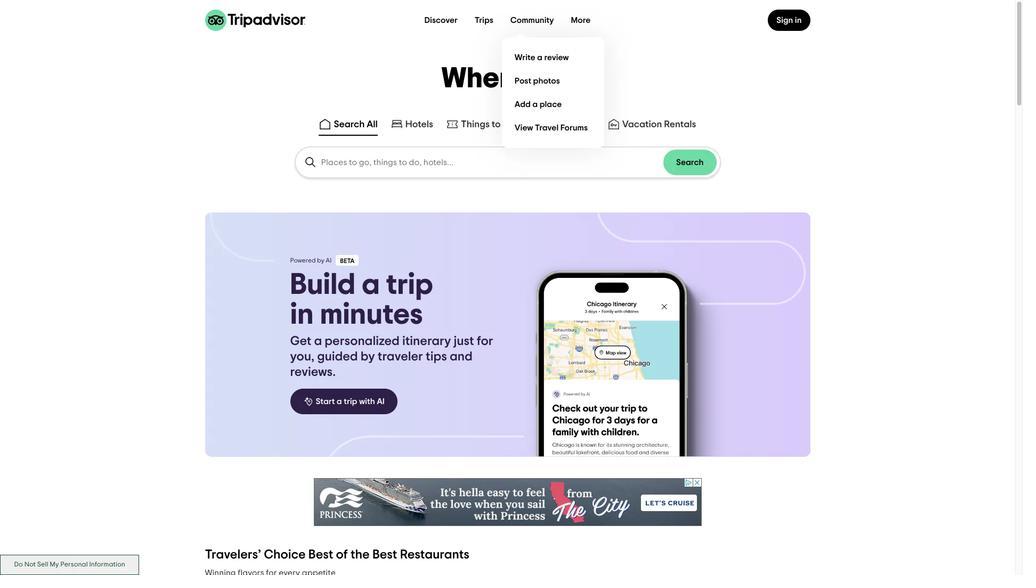Task type: vqa. For each thing, say whether or not it's contained in the screenshot.
rightmost Usa
no



Task type: describe. For each thing, give the bounding box(es) containing it.
Search search field
[[321, 158, 664, 167]]

search all
[[334, 120, 378, 130]]

things to do button
[[444, 116, 517, 136]]

write a review link
[[511, 46, 596, 69]]

traveler
[[378, 351, 423, 364]]

a for write
[[538, 53, 543, 62]]

0 horizontal spatial do
[[14, 562, 23, 569]]

personal
[[60, 562, 88, 569]]

for
[[477, 335, 494, 348]]

search for search all
[[334, 120, 365, 130]]

restaurants inside 'button'
[[543, 120, 595, 130]]

reviews.
[[290, 366, 336, 379]]

start a trip with ai button
[[290, 389, 398, 415]]

itinerary
[[403, 335, 451, 348]]

add a place link
[[511, 93, 596, 116]]

advertisement region
[[314, 479, 702, 527]]

and
[[450, 351, 473, 364]]

start
[[316, 398, 335, 406]]

trips button
[[467, 10, 502, 31]]

just
[[454, 335, 474, 348]]

travelers'
[[205, 549, 261, 562]]

hotels button
[[389, 116, 436, 136]]

community
[[511, 16, 554, 25]]

more button
[[563, 10, 600, 31]]

ai inside start a trip with ai button
[[377, 398, 385, 406]]

2 best from the left
[[373, 549, 398, 562]]

you,
[[290, 351, 315, 364]]

post photos
[[515, 77, 560, 85]]

Search search field
[[296, 148, 720, 178]]

photos
[[534, 77, 560, 85]]

add
[[515, 100, 531, 109]]

build
[[290, 270, 356, 300]]

by inside build a trip in minutes get a personalized itinerary just for you, guided by traveler tips and reviews.
[[361, 351, 375, 364]]

rentals
[[665, 120, 697, 130]]

sign
[[777, 16, 794, 25]]

sign in
[[777, 16, 802, 25]]

build a trip in minutes get a personalized itinerary just for you, guided by traveler tips and reviews.
[[290, 270, 494, 379]]

tips
[[426, 351, 447, 364]]

search button
[[664, 150, 717, 175]]

sell
[[37, 562, 48, 569]]

powered by ai
[[290, 258, 332, 264]]

do not sell my personal information button
[[0, 556, 139, 576]]

travelers' choice best of the best restaurants
[[205, 549, 470, 562]]

search all button
[[317, 116, 380, 136]]

restaurants link
[[528, 118, 595, 131]]

things to do link
[[446, 118, 515, 131]]

view travel forums link
[[511, 116, 596, 140]]

add a place
[[515, 100, 562, 109]]

all
[[367, 120, 378, 130]]

trip for ai
[[344, 398, 358, 406]]

0 horizontal spatial by
[[317, 258, 325, 264]]

sign in link
[[769, 10, 811, 31]]



Task type: locate. For each thing, give the bounding box(es) containing it.
where to?
[[442, 65, 574, 93]]

the
[[351, 549, 370, 562]]

minutes
[[320, 300, 423, 330]]

a right start
[[337, 398, 342, 406]]

search down the rentals
[[677, 158, 704, 167]]

restaurants
[[543, 120, 595, 130], [400, 549, 470, 562]]

1 vertical spatial in
[[290, 300, 314, 330]]

do inside tab list
[[503, 120, 515, 130]]

beta
[[340, 258, 355, 265]]

1 horizontal spatial by
[[361, 351, 375, 364]]

trip inside build a trip in minutes get a personalized itinerary just for you, guided by traveler tips and reviews.
[[386, 270, 433, 300]]

0 vertical spatial by
[[317, 258, 325, 264]]

get
[[290, 335, 312, 348]]

ai
[[326, 258, 332, 264], [377, 398, 385, 406]]

a inside button
[[337, 398, 342, 406]]

hotels
[[406, 120, 434, 130]]

0 horizontal spatial in
[[290, 300, 314, 330]]

1 horizontal spatial trip
[[386, 270, 433, 300]]

do not sell my personal information
[[14, 562, 125, 569]]

in inside build a trip in minutes get a personalized itinerary just for you, guided by traveler tips and reviews.
[[290, 300, 314, 330]]

a for build
[[362, 270, 380, 300]]

1 best from the left
[[309, 549, 334, 562]]

0 horizontal spatial trip
[[344, 398, 358, 406]]

vacation rentals button
[[606, 116, 699, 136]]

tab list containing search all
[[0, 114, 1016, 138]]

write a review
[[515, 53, 569, 62]]

more
[[571, 16, 591, 25]]

do
[[503, 120, 515, 130], [14, 562, 23, 569]]

1 horizontal spatial search
[[677, 158, 704, 167]]

best right the
[[373, 549, 398, 562]]

0 vertical spatial ai
[[326, 258, 332, 264]]

view
[[515, 123, 533, 132]]

a right the build
[[362, 270, 380, 300]]

guided
[[317, 351, 358, 364]]

information
[[89, 562, 125, 569]]

write
[[515, 53, 536, 62]]

search image
[[304, 156, 317, 169]]

travel
[[535, 123, 559, 132]]

where
[[442, 65, 528, 93]]

trip for minutes
[[386, 270, 433, 300]]

0 horizontal spatial search
[[334, 120, 365, 130]]

a for start
[[337, 398, 342, 406]]

a right write
[[538, 53, 543, 62]]

1 vertical spatial ai
[[377, 398, 385, 406]]

1 vertical spatial trip
[[344, 398, 358, 406]]

choice
[[264, 549, 306, 562]]

things
[[461, 120, 490, 130]]

post
[[515, 77, 532, 85]]

restaurants button
[[526, 116, 597, 136]]

best
[[309, 549, 334, 562], [373, 549, 398, 562]]

1 vertical spatial do
[[14, 562, 23, 569]]

community button
[[502, 10, 563, 31]]

menu
[[502, 37, 605, 148]]

my
[[50, 562, 59, 569]]

do left not
[[14, 562, 23, 569]]

menu containing write a review
[[502, 37, 605, 148]]

by
[[317, 258, 325, 264], [361, 351, 375, 364]]

1 vertical spatial search
[[677, 158, 704, 167]]

to
[[492, 120, 501, 130]]

0 vertical spatial trip
[[386, 270, 433, 300]]

search
[[334, 120, 365, 130], [677, 158, 704, 167]]

not
[[24, 562, 36, 569]]

trips
[[475, 16, 494, 25]]

review
[[545, 53, 569, 62]]

0 vertical spatial search
[[334, 120, 365, 130]]

to?
[[534, 65, 574, 93]]

powered
[[290, 258, 316, 264]]

0 vertical spatial in
[[796, 16, 802, 25]]

best left of
[[309, 549, 334, 562]]

1 horizontal spatial restaurants
[[543, 120, 595, 130]]

discover
[[425, 16, 458, 25]]

by down the personalized
[[361, 351, 375, 364]]

start a trip with ai
[[316, 398, 385, 406]]

0 vertical spatial do
[[503, 120, 515, 130]]

with
[[359, 398, 375, 406]]

forums
[[561, 123, 588, 132]]

1 horizontal spatial in
[[796, 16, 802, 25]]

a right get
[[314, 335, 322, 348]]

a right add
[[533, 100, 538, 109]]

1 horizontal spatial best
[[373, 549, 398, 562]]

search left "all"
[[334, 120, 365, 130]]

vacation
[[623, 120, 663, 130]]

of
[[336, 549, 348, 562]]

0 horizontal spatial restaurants
[[400, 549, 470, 562]]

do right to
[[503, 120, 515, 130]]

in right sign
[[796, 16, 802, 25]]

hotels link
[[391, 118, 434, 131]]

0 horizontal spatial ai
[[326, 258, 332, 264]]

a for add
[[533, 100, 538, 109]]

vacation rentals
[[623, 120, 697, 130]]

by right powered
[[317, 258, 325, 264]]

in up get
[[290, 300, 314, 330]]

1 vertical spatial restaurants
[[400, 549, 470, 562]]

trip
[[386, 270, 433, 300], [344, 398, 358, 406]]

things to do
[[461, 120, 515, 130]]

search inside button
[[677, 158, 704, 167]]

a
[[538, 53, 543, 62], [533, 100, 538, 109], [362, 270, 380, 300], [314, 335, 322, 348], [337, 398, 342, 406]]

search inside button
[[334, 120, 365, 130]]

place
[[540, 100, 562, 109]]

discover button
[[416, 10, 467, 31]]

personalized
[[325, 335, 400, 348]]

vacation rentals link
[[608, 118, 697, 131]]

tripadvisor image
[[205, 10, 305, 31]]

1 vertical spatial by
[[361, 351, 375, 364]]

ai right with
[[377, 398, 385, 406]]

ai left beta
[[326, 258, 332, 264]]

1 horizontal spatial do
[[503, 120, 515, 130]]

in
[[796, 16, 802, 25], [290, 300, 314, 330]]

post photos link
[[511, 69, 596, 93]]

tab list
[[0, 114, 1016, 138]]

0 vertical spatial restaurants
[[543, 120, 595, 130]]

view travel forums
[[515, 123, 588, 132]]

0 horizontal spatial best
[[309, 549, 334, 562]]

1 horizontal spatial ai
[[377, 398, 385, 406]]

search for search
[[677, 158, 704, 167]]

trip inside button
[[344, 398, 358, 406]]



